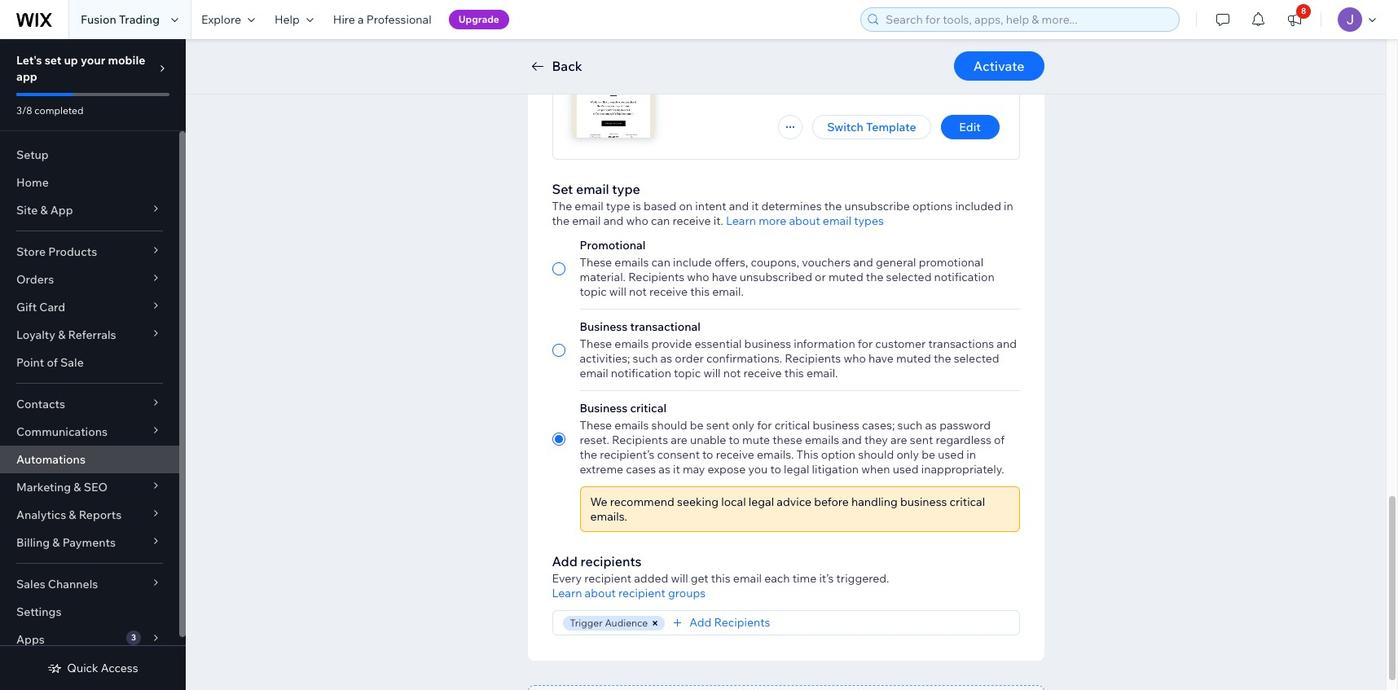 Task type: vqa. For each thing, say whether or not it's contained in the screenshot.
leads
no



Task type: locate. For each thing, give the bounding box(es) containing it.
trading
[[119, 12, 160, 27]]

will down promotional at the left top of page
[[609, 284, 627, 299]]

business inside business critical these emails should be sent only for critical business cases; such as password reset. recipients are unable to mute these emails and they are sent regardless of the recipient's consent to receive emails. this option should only be used in extreme cases as it may expose you to legal litigation when used inappropriately.
[[580, 401, 628, 416]]

receive inside "promotional these emails can include offers, coupons, vouchers and general promotional material. recipients who have unsubscribed or muted the selected notification topic will not receive this email."
[[649, 284, 688, 299]]

consent
[[657, 447, 700, 462]]

&
[[40, 203, 48, 218], [58, 328, 65, 342], [74, 480, 81, 495], [69, 508, 76, 522], [52, 535, 60, 550]]

2 horizontal spatial business
[[900, 495, 947, 509]]

3 these from the top
[[580, 418, 612, 433]]

time
[[793, 571, 817, 586]]

sent left regardless on the bottom right
[[910, 433, 933, 447]]

learn more about email types
[[726, 213, 884, 228]]

1 vertical spatial notification
[[611, 366, 671, 381]]

selected
[[886, 270, 932, 284], [954, 351, 999, 366]]

0 vertical spatial business
[[744, 337, 791, 351]]

such down transactional
[[633, 351, 658, 366]]

recipients up 'cases'
[[612, 433, 668, 447]]

1 horizontal spatial for
[[858, 337, 873, 351]]

notification inside business transactional these emails provide essential business information for customer transactions and activities; such as order confirmations. recipients who have muted the selected email notification topic will not receive this email.
[[611, 366, 671, 381]]

for inside business critical these emails should be sent only for critical business cases; such as password reset. recipients are unable to mute these emails and they are sent regardless of the recipient's consent to receive emails. this option should only be used in extreme cases as it may expose you to legal litigation when used inappropriately.
[[757, 418, 772, 433]]

add
[[552, 553, 578, 570], [690, 615, 712, 630]]

topic inside "promotional these emails can include offers, coupons, vouchers and general promotional material. recipients who have unsubscribed or muted the selected notification topic will not receive this email."
[[580, 284, 607, 299]]

email. down offers,
[[712, 284, 744, 299]]

legal
[[784, 462, 809, 477], [749, 495, 774, 509]]

only
[[732, 418, 755, 433], [897, 447, 919, 462]]

critical
[[630, 401, 667, 416], [775, 418, 810, 433], [950, 495, 985, 509]]

and up promotional at the left top of page
[[603, 213, 624, 228]]

1 horizontal spatial have
[[869, 351, 894, 366]]

not down the essential
[[723, 366, 741, 381]]

0 vertical spatial critical
[[630, 401, 667, 416]]

& right the site at the left of the page
[[40, 203, 48, 218]]

not right material. at the top left of page
[[629, 284, 647, 299]]

notification
[[934, 270, 995, 284], [611, 366, 671, 381]]

for left these
[[757, 418, 772, 433]]

to right you
[[770, 462, 781, 477]]

0 vertical spatial these
[[580, 255, 612, 270]]

these for business transactional
[[580, 337, 612, 351]]

8
[[1301, 6, 1306, 16]]

edit button
[[941, 115, 999, 139]]

emails. inside business critical these emails should be sent only for critical business cases; such as password reset. recipients are unable to mute these emails and they are sent regardless of the recipient's consent to receive emails. this option should only be used in extreme cases as it may expose you to legal litigation when used inappropriately.
[[757, 447, 794, 462]]

1 vertical spatial muted
[[896, 351, 931, 366]]

as left "password" at the bottom right
[[925, 418, 937, 433]]

these inside business transactional these emails provide essential business information for customer transactions and activities; such as order confirmations. recipients who have muted the selected email notification topic will not receive this email.
[[580, 337, 612, 351]]

critical for legal
[[950, 495, 985, 509]]

referrals
[[68, 328, 116, 342]]

0 horizontal spatial it
[[673, 462, 680, 477]]

back
[[552, 58, 582, 74]]

they
[[864, 433, 888, 447]]

it
[[752, 199, 759, 213], [673, 462, 680, 477]]

receive up transactional
[[649, 284, 688, 299]]

0 vertical spatial notification
[[934, 270, 995, 284]]

0 horizontal spatial muted
[[829, 270, 863, 284]]

1 business from the top
[[580, 319, 628, 334]]

type inside the email type is based on intent and it determines the unsubscribe options included in the email and who can receive it.
[[606, 199, 630, 213]]

type up is
[[612, 181, 640, 197]]

will left get
[[671, 571, 688, 586]]

0 horizontal spatial email.
[[712, 284, 744, 299]]

1 vertical spatial can
[[652, 255, 671, 270]]

2 vertical spatial as
[[659, 462, 670, 477]]

0 horizontal spatial emails.
[[590, 509, 627, 524]]

1 vertical spatial for
[[757, 418, 772, 433]]

0 horizontal spatial business
[[744, 337, 791, 351]]

such inside business critical these emails should be sent only for critical business cases; such as password reset. recipients are unable to mute these emails and they are sent regardless of the recipient's consent to receive emails. this option should only be used in extreme cases as it may expose you to legal litigation when used inappropriately.
[[898, 418, 923, 433]]

such right cases;
[[898, 418, 923, 433]]

the inside "promotional these emails can include offers, coupons, vouchers and general promotional material. recipients who have unsubscribed or muted the selected notification topic will not receive this email."
[[866, 270, 884, 284]]

about up trigger audience
[[585, 586, 616, 601]]

1 vertical spatial this
[[785, 366, 804, 381]]

who inside the email type is based on intent and it determines the unsubscribe options included in the email and who can receive it.
[[626, 213, 648, 228]]

these
[[773, 433, 802, 447]]

business for business transactional these emails provide essential business information for customer transactions and activities; such as order confirmations. recipients who have muted the selected email notification topic will not receive this email.
[[580, 319, 628, 334]]

1 vertical spatial business
[[580, 401, 628, 416]]

0 horizontal spatial should
[[652, 418, 687, 433]]

0 vertical spatial business
[[580, 319, 628, 334]]

gift
[[16, 300, 37, 315]]

in inside the email type is based on intent and it determines the unsubscribe options included in the email and who can receive it.
[[1004, 199, 1013, 213]]

communications
[[16, 425, 108, 439]]

explore
[[201, 12, 241, 27]]

who left offers,
[[687, 270, 709, 284]]

sidebar element
[[0, 39, 186, 690]]

0 horizontal spatial such
[[633, 351, 658, 366]]

who up promotional at the left top of page
[[626, 213, 648, 228]]

for left customer
[[858, 337, 873, 351]]

& left reports
[[69, 508, 76, 522]]

1 vertical spatial selected
[[954, 351, 999, 366]]

legal right "local" in the bottom right of the page
[[749, 495, 774, 509]]

0 horizontal spatial notification
[[611, 366, 671, 381]]

business right the essential
[[744, 337, 791, 351]]

emails inside "promotional these emails can include offers, coupons, vouchers and general promotional material. recipients who have unsubscribed or muted the selected notification topic will not receive this email."
[[615, 255, 649, 270]]

emails up litigation
[[805, 433, 839, 447]]

0 horizontal spatial about
[[585, 586, 616, 601]]

0 horizontal spatial will
[[609, 284, 627, 299]]

who inside business transactional these emails provide essential business information for customer transactions and activities; such as order confirmations. recipients who have muted the selected email notification topic will not receive this email.
[[844, 351, 866, 366]]

business up activities;
[[580, 319, 628, 334]]

receive inside business transactional these emails provide essential business information for customer transactions and activities; such as order confirmations. recipients who have muted the selected email notification topic will not receive this email.
[[744, 366, 782, 381]]

these inside business critical these emails should be sent only for critical business cases; such as password reset. recipients are unable to mute these emails and they are sent regardless of the recipient's consent to receive emails. this option should only be used in extreme cases as it may expose you to legal litigation when used inappropriately.
[[580, 418, 612, 433]]

type for the email type is based on intent and it determines the unsubscribe options included in the email and who can receive it.
[[606, 199, 630, 213]]

add inside add recipients every recipient added will get this email each time it's triggered. learn about recipient groups
[[552, 553, 578, 570]]

the
[[552, 199, 572, 213]]

include
[[673, 255, 712, 270]]

receive up mute
[[744, 366, 782, 381]]

0 vertical spatial only
[[732, 418, 755, 433]]

add for recipients
[[552, 553, 578, 570]]

receive inside business critical these emails should be sent only for critical business cases; such as password reset. recipients are unable to mute these emails and they are sent regardless of the recipient's consent to receive emails. this option should only be used in extreme cases as it may expose you to legal litigation when used inappropriately.
[[716, 447, 754, 462]]

we
[[590, 495, 608, 509]]

essential
[[695, 337, 742, 351]]

used
[[938, 447, 964, 462], [893, 462, 919, 477]]

critical inside we recommend seeking local legal advice before handling business critical emails.
[[950, 495, 985, 509]]

to right "consent"
[[702, 447, 713, 462]]

business right handling
[[900, 495, 947, 509]]

learn inside add recipients every recipient added will get this email each time it's triggered. learn about recipient groups
[[552, 586, 582, 601]]

0 horizontal spatial selected
[[886, 270, 932, 284]]

channels
[[48, 577, 98, 592]]

the
[[824, 199, 842, 213], [552, 213, 570, 228], [866, 270, 884, 284], [934, 351, 951, 366], [580, 447, 597, 462]]

1 horizontal spatial who
[[687, 270, 709, 284]]

0 vertical spatial such
[[633, 351, 658, 366]]

0 vertical spatial muted
[[829, 270, 863, 284]]

0 vertical spatial about
[[789, 213, 820, 228]]

recipients right confirmations.
[[785, 351, 841, 366]]

have inside business transactional these emails provide essential business information for customer transactions and activities; such as order confirmations. recipients who have muted the selected email notification topic will not receive this email.
[[869, 351, 894, 366]]

may
[[683, 462, 705, 477]]

0 vertical spatial add
[[552, 553, 578, 570]]

2 these from the top
[[580, 337, 612, 351]]

and left 'general'
[[853, 255, 873, 270]]

learn right it.
[[726, 213, 756, 228]]

2 vertical spatial will
[[671, 571, 688, 586]]

or
[[815, 270, 826, 284]]

used down "password" at the bottom right
[[938, 447, 964, 462]]

1 vertical spatial email.
[[807, 366, 838, 381]]

2 business from the top
[[580, 401, 628, 416]]

these
[[580, 255, 612, 270], [580, 337, 612, 351], [580, 418, 612, 433]]

business inside business transactional these emails provide essential business information for customer transactions and activities; such as order confirmations. recipients who have muted the selected email notification topic will not receive this email.
[[580, 319, 628, 334]]

groups
[[668, 586, 706, 601]]

1 horizontal spatial selected
[[954, 351, 999, 366]]

who for transactional
[[844, 351, 866, 366]]

as right 'cases'
[[659, 462, 670, 477]]

topic down provide
[[674, 366, 701, 381]]

0 vertical spatial type
[[612, 181, 640, 197]]

activities;
[[580, 351, 630, 366]]

emails down promotional at the left top of page
[[615, 255, 649, 270]]

1 vertical spatial such
[[898, 418, 923, 433]]

topic inside business transactional these emails provide essential business information for customer transactions and activities; such as order confirmations. recipients who have muted the selected email notification topic will not receive this email.
[[674, 366, 701, 381]]

0 vertical spatial in
[[1004, 199, 1013, 213]]

0 horizontal spatial topic
[[580, 284, 607, 299]]

critical for should
[[775, 418, 810, 433]]

1 horizontal spatial should
[[858, 447, 894, 462]]

site & app
[[16, 203, 73, 218]]

this inside business transactional these emails provide essential business information for customer transactions and activities; such as order confirmations. recipients who have muted the selected email notification topic will not receive this email.
[[785, 366, 804, 381]]

not inside business transactional these emails provide essential business information for customer transactions and activities; such as order confirmations. recipients who have muted the selected email notification topic will not receive this email.
[[723, 366, 741, 381]]

such
[[633, 351, 658, 366], [898, 418, 923, 433]]

app
[[16, 69, 37, 84]]

can right is
[[651, 213, 670, 228]]

help
[[275, 12, 300, 27]]

critical up recipient's
[[630, 401, 667, 416]]

1 vertical spatial legal
[[749, 495, 774, 509]]

be
[[690, 418, 704, 433], [922, 447, 935, 462]]

as left order
[[661, 351, 672, 366]]

& left the seo
[[74, 480, 81, 495]]

1 horizontal spatial not
[[723, 366, 741, 381]]

0 vertical spatial for
[[858, 337, 873, 351]]

learn up trigger
[[552, 586, 582, 601]]

2 horizontal spatial who
[[844, 351, 866, 366]]

the right vouchers
[[866, 270, 884, 284]]

legal down these
[[784, 462, 809, 477]]

loyalty
[[16, 328, 55, 342]]

1 horizontal spatial topic
[[674, 366, 701, 381]]

general
[[876, 255, 916, 270]]

selected inside business transactional these emails provide essential business information for customer transactions and activities; such as order confirmations. recipients who have muted the selected email notification topic will not receive this email.
[[954, 351, 999, 366]]

template
[[866, 120, 916, 134]]

will inside "promotional these emails can include offers, coupons, vouchers and general promotional material. recipients who have unsubscribed or muted the selected notification topic will not receive this email."
[[609, 284, 627, 299]]

1 horizontal spatial notification
[[934, 270, 995, 284]]

1 vertical spatial have
[[869, 351, 894, 366]]

emails. up recipients
[[590, 509, 627, 524]]

1 vertical spatial business
[[813, 418, 860, 433]]

0 vertical spatial have
[[712, 270, 737, 284]]

in
[[1004, 199, 1013, 213], [967, 447, 976, 462]]

recipients inside business transactional these emails provide essential business information for customer transactions and activities; such as order confirmations. recipients who have muted the selected email notification topic will not receive this email.
[[785, 351, 841, 366]]

critical up this
[[775, 418, 810, 433]]

access
[[101, 661, 138, 675]]

email
[[576, 181, 609, 197], [575, 199, 603, 213], [572, 213, 601, 228], [823, 213, 852, 228], [580, 366, 608, 381], [733, 571, 762, 586]]

site & app button
[[0, 196, 179, 224]]

1 horizontal spatial business
[[813, 418, 860, 433]]

2 vertical spatial business
[[900, 495, 947, 509]]

1 horizontal spatial legal
[[784, 462, 809, 477]]

of left sale
[[47, 355, 58, 370]]

recipient up audience
[[618, 586, 666, 601]]

add down groups
[[690, 615, 712, 630]]

it left may
[[673, 462, 680, 477]]

1 vertical spatial will
[[704, 366, 721, 381]]

only right they
[[897, 447, 919, 462]]

notification down provide
[[611, 366, 671, 381]]

have left unsubscribed
[[712, 270, 737, 284]]

& inside popup button
[[74, 480, 81, 495]]

1 these from the top
[[580, 255, 612, 270]]

this down information
[[785, 366, 804, 381]]

0 horizontal spatial be
[[690, 418, 704, 433]]

1 vertical spatial add
[[690, 615, 712, 630]]

0 horizontal spatial used
[[893, 462, 919, 477]]

setup link
[[0, 141, 179, 169]]

email right the
[[572, 213, 601, 228]]

be left regardless on the bottom right
[[922, 447, 935, 462]]

about inside add recipients every recipient added will get this email each time it's triggered. learn about recipient groups
[[585, 586, 616, 601]]

emails. inside we recommend seeking local legal advice before handling business critical emails.
[[590, 509, 627, 524]]

0 horizontal spatial not
[[629, 284, 647, 299]]

are right they
[[891, 433, 907, 447]]

& for loyalty
[[58, 328, 65, 342]]

vouchers
[[802, 255, 851, 270]]

1 vertical spatial emails.
[[590, 509, 627, 524]]

1 are from the left
[[671, 433, 688, 447]]

for inside business transactional these emails provide essential business information for customer transactions and activities; such as order confirmations. recipients who have muted the selected email notification topic will not receive this email.
[[858, 337, 873, 351]]

1 horizontal spatial this
[[711, 571, 731, 586]]

receive right may
[[716, 447, 754, 462]]

business up reset.
[[580, 401, 628, 416]]

1 vertical spatial learn
[[552, 586, 582, 601]]

have right information
[[869, 351, 894, 366]]

of inside business critical these emails should be sent only for critical business cases; such as password reset. recipients are unable to mute these emails and they are sent regardless of the recipient's consent to receive emails. this option should only be used in extreme cases as it may expose you to legal litigation when used inappropriately.
[[994, 433, 1005, 447]]

should up "consent"
[[652, 418, 687, 433]]

1 vertical spatial about
[[585, 586, 616, 601]]

email. inside "promotional these emails can include offers, coupons, vouchers and general promotional material. recipients who have unsubscribed or muted the selected notification topic will not receive this email."
[[712, 284, 744, 299]]

business up the option
[[813, 418, 860, 433]]

email inside business transactional these emails provide essential business information for customer transactions and activities; such as order confirmations. recipients who have muted the selected email notification topic will not receive this email.
[[580, 366, 608, 381]]

should down cases;
[[858, 447, 894, 462]]

information
[[794, 337, 855, 351]]

email up reset.
[[580, 366, 608, 381]]

who
[[626, 213, 648, 228], [687, 270, 709, 284], [844, 351, 866, 366]]

let's
[[16, 53, 42, 68]]

and inside business critical these emails should be sent only for critical business cases; such as password reset. recipients are unable to mute these emails and they are sent regardless of the recipient's consent to receive emails. this option should only be used in extreme cases as it may expose you to legal litigation when used inappropriately.
[[842, 433, 862, 447]]

0 horizontal spatial who
[[626, 213, 648, 228]]

2 horizontal spatial this
[[785, 366, 804, 381]]

this
[[797, 447, 819, 462]]

business for business critical these emails should be sent only for critical business cases; such as password reset. recipients are unable to mute these emails and they are sent regardless of the recipient's consent to receive emails. this option should only be used in extreme cases as it may expose you to legal litigation when used inappropriately.
[[580, 401, 628, 416]]

will down the essential
[[704, 366, 721, 381]]

0 vertical spatial it
[[752, 199, 759, 213]]

the right customer
[[934, 351, 951, 366]]

0 horizontal spatial add
[[552, 553, 578, 570]]

recommend
[[610, 495, 675, 509]]

switch template button
[[813, 115, 931, 139]]

sent left mute
[[706, 418, 729, 433]]

litigation
[[812, 462, 859, 477]]

loyalty & referrals
[[16, 328, 116, 342]]

0 horizontal spatial legal
[[749, 495, 774, 509]]

mute
[[742, 433, 770, 447]]

0 horizontal spatial for
[[757, 418, 772, 433]]

transactions
[[928, 337, 994, 351]]

email. down information
[[807, 366, 838, 381]]

recipient down recipients
[[584, 571, 632, 586]]

the inside business critical these emails should be sent only for critical business cases; such as password reset. recipients are unable to mute these emails and they are sent regardless of the recipient's consent to receive emails. this option should only be used in extreme cases as it may expose you to legal litigation when used inappropriately.
[[580, 447, 597, 462]]

add up every
[[552, 553, 578, 570]]

used right the "when"
[[893, 462, 919, 477]]

1 horizontal spatial in
[[1004, 199, 1013, 213]]

these down material. at the top left of page
[[580, 337, 612, 351]]

seo
[[84, 480, 108, 495]]

can inside "promotional these emails can include offers, coupons, vouchers and general promotional material. recipients who have unsubscribed or muted the selected notification topic will not receive this email."
[[652, 255, 671, 270]]

and left they
[[842, 433, 862, 447]]

Search for tools, apps, help & more... field
[[881, 8, 1174, 31]]

notification up transactions
[[934, 270, 995, 284]]

on
[[679, 199, 693, 213]]

0 vertical spatial emails.
[[757, 447, 794, 462]]

1 vertical spatial topic
[[674, 366, 701, 381]]

& right "loyalty"
[[58, 328, 65, 342]]

recipients up transactional
[[628, 270, 685, 284]]

emails. left this
[[757, 447, 794, 462]]

type left is
[[606, 199, 630, 213]]

of right regardless on the bottom right
[[994, 433, 1005, 447]]

1 vertical spatial who
[[687, 270, 709, 284]]

it left determines
[[752, 199, 759, 213]]

0 vertical spatial selected
[[886, 270, 932, 284]]

and
[[729, 199, 749, 213], [603, 213, 624, 228], [853, 255, 873, 270], [997, 337, 1017, 351], [842, 433, 862, 447]]

legal inside we recommend seeking local legal advice before handling business critical emails.
[[749, 495, 774, 509]]

email left types
[[823, 213, 852, 228]]

not
[[629, 284, 647, 299], [723, 366, 741, 381]]

1 horizontal spatial critical
[[775, 418, 810, 433]]

and right transactions
[[997, 337, 1017, 351]]

0 vertical spatial who
[[626, 213, 648, 228]]

recipients
[[628, 270, 685, 284], [785, 351, 841, 366], [612, 433, 668, 447], [714, 615, 770, 630]]

selected up customer
[[886, 270, 932, 284]]

0 vertical spatial as
[[661, 351, 672, 366]]

1 horizontal spatial it
[[752, 199, 759, 213]]

this inside add recipients every recipient added will get this email each time it's triggered. learn about recipient groups
[[711, 571, 731, 586]]

email.
[[712, 284, 744, 299], [807, 366, 838, 381]]

0 vertical spatial will
[[609, 284, 627, 299]]

be up "consent"
[[690, 418, 704, 433]]

business inside business transactional these emails provide essential business information for customer transactions and activities; such as order confirmations. recipients who have muted the selected email notification topic will not receive this email.
[[744, 337, 791, 351]]

upgrade button
[[449, 10, 509, 29]]

0 vertical spatial email.
[[712, 284, 744, 299]]

0 horizontal spatial are
[[671, 433, 688, 447]]

receive left it.
[[673, 213, 711, 228]]

1 horizontal spatial add
[[690, 615, 712, 630]]

& right billing
[[52, 535, 60, 550]]

switch
[[827, 120, 864, 134]]

1 horizontal spatial email.
[[807, 366, 838, 381]]

determines
[[761, 199, 822, 213]]

emails up recipient's
[[615, 418, 649, 433]]

in right included
[[1004, 199, 1013, 213]]

as inside business transactional these emails provide essential business information for customer transactions and activities; such as order confirmations. recipients who have muted the selected email notification topic will not receive this email.
[[661, 351, 672, 366]]

0 vertical spatial not
[[629, 284, 647, 299]]

can left 'include' on the top of page
[[652, 255, 671, 270]]

1 vertical spatial only
[[897, 447, 919, 462]]

who inside "promotional these emails can include offers, coupons, vouchers and general promotional material. recipients who have unsubscribed or muted the selected notification topic will not receive this email."
[[687, 270, 709, 284]]

0 horizontal spatial in
[[967, 447, 976, 462]]

about right more
[[789, 213, 820, 228]]

1 horizontal spatial learn
[[726, 213, 756, 228]]

only right unable
[[732, 418, 755, 433]]

regardless
[[936, 433, 992, 447]]

the inside business transactional these emails provide essential business information for customer transactions and activities; such as order confirmations. recipients who have muted the selected email notification topic will not receive this email.
[[934, 351, 951, 366]]

will inside business transactional these emails provide essential business information for customer transactions and activities; such as order confirmations. recipients who have muted the selected email notification topic will not receive this email.
[[704, 366, 721, 381]]

0 vertical spatial of
[[47, 355, 58, 370]]

0 horizontal spatial of
[[47, 355, 58, 370]]

the left recipient's
[[580, 447, 597, 462]]

email left each
[[733, 571, 762, 586]]

1 horizontal spatial to
[[729, 433, 740, 447]]

receive inside the email type is based on intent and it determines the unsubscribe options included in the email and who can receive it.
[[673, 213, 711, 228]]

hire a professional
[[333, 12, 432, 27]]

these down promotional at the left top of page
[[580, 255, 612, 270]]

billing & payments
[[16, 535, 116, 550]]

learn
[[726, 213, 756, 228], [552, 586, 582, 601]]

1 vertical spatial should
[[858, 447, 894, 462]]

& for analytics
[[69, 508, 76, 522]]

0 vertical spatial should
[[652, 418, 687, 433]]

0 vertical spatial learn
[[726, 213, 756, 228]]

email down set email type
[[575, 199, 603, 213]]

1 vertical spatial type
[[606, 199, 630, 213]]

2 horizontal spatial critical
[[950, 495, 985, 509]]

and inside "promotional these emails can include offers, coupons, vouchers and general promotional material. recipients who have unsubscribed or muted the selected notification topic will not receive this email."
[[853, 255, 873, 270]]

this down 'include' on the top of page
[[690, 284, 710, 299]]

fusion trading
[[81, 12, 160, 27]]

in down "password" at the bottom right
[[967, 447, 976, 462]]

critical down inappropriately.
[[950, 495, 985, 509]]

hire a professional link
[[323, 0, 441, 39]]

not inside "promotional these emails can include offers, coupons, vouchers and general promotional material. recipients who have unsubscribed or muted the selected notification topic will not receive this email."
[[629, 284, 647, 299]]

1 horizontal spatial emails.
[[757, 447, 794, 462]]

added
[[634, 571, 668, 586]]



Task type: describe. For each thing, give the bounding box(es) containing it.
0 horizontal spatial to
[[702, 447, 713, 462]]

home
[[16, 175, 49, 190]]

store products button
[[0, 238, 179, 266]]

0 horizontal spatial sent
[[706, 418, 729, 433]]

notification inside "promotional these emails can include offers, coupons, vouchers and general promotional material. recipients who have unsubscribed or muted the selected notification topic will not receive this email."
[[934, 270, 995, 284]]

it.
[[714, 213, 723, 228]]

point
[[16, 355, 44, 370]]

confirmations.
[[706, 351, 782, 366]]

recipients down add recipients every recipient added will get this email each time it's triggered. learn about recipient groups
[[714, 615, 770, 630]]

sales
[[16, 577, 45, 592]]

1 vertical spatial as
[[925, 418, 937, 433]]

have inside "promotional these emails can include offers, coupons, vouchers and general promotional material. recipients who have unsubscribed or muted the selected notification topic will not receive this email."
[[712, 270, 737, 284]]

point of sale
[[16, 355, 84, 370]]

expose
[[708, 462, 746, 477]]

products
[[48, 244, 97, 259]]

emails inside business transactional these emails provide essential business information for customer transactions and activities; such as order confirmations. recipients who have muted the selected email notification topic will not receive this email.
[[615, 337, 649, 351]]

it inside the email type is based on intent and it determines the unsubscribe options included in the email and who can receive it.
[[752, 199, 759, 213]]

2 horizontal spatial to
[[770, 462, 781, 477]]

advice
[[777, 495, 812, 509]]

store products
[[16, 244, 97, 259]]

is
[[633, 199, 641, 213]]

more
[[759, 213, 787, 228]]

these for business critical
[[580, 418, 612, 433]]

quick
[[67, 661, 98, 675]]

edit
[[959, 120, 981, 134]]

the down set
[[552, 213, 570, 228]]

each
[[764, 571, 790, 586]]

recipients inside "promotional these emails can include offers, coupons, vouchers and general promotional material. recipients who have unsubscribed or muted the selected notification topic will not receive this email."
[[628, 270, 685, 284]]

analytics & reports button
[[0, 501, 179, 529]]

option
[[821, 447, 856, 462]]

trigger
[[570, 617, 603, 629]]

and inside business transactional these emails provide essential business information for customer transactions and activities; such as order confirmations. recipients who have muted the selected email notification topic will not receive this email.
[[997, 337, 1017, 351]]

order
[[675, 351, 704, 366]]

2 are from the left
[[891, 433, 907, 447]]

inappropriately.
[[921, 462, 1004, 477]]

automations
[[16, 452, 85, 467]]

get
[[691, 571, 709, 586]]

these inside "promotional these emails can include offers, coupons, vouchers and general promotional material. recipients who have unsubscribed or muted the selected notification topic will not receive this email."
[[580, 255, 612, 270]]

business inside we recommend seeking local legal advice before handling business critical emails.
[[900, 495, 947, 509]]

card
[[39, 300, 65, 315]]

recipients
[[581, 553, 642, 570]]

learn about recipient groups link
[[552, 586, 706, 601]]

a
[[358, 12, 364, 27]]

quick access
[[67, 661, 138, 675]]

0 vertical spatial be
[[690, 418, 704, 433]]

automations link
[[0, 446, 179, 473]]

legal inside business critical these emails should be sent only for critical business cases; such as password reset. recipients are unable to mute these emails and they are sent regardless of the recipient's consent to receive emails. this option should only be used in extreme cases as it may expose you to legal litigation when used inappropriately.
[[784, 462, 809, 477]]

your
[[81, 53, 105, 68]]

business inside business critical these emails should be sent only for critical business cases; such as password reset. recipients are unable to mute these emails and they are sent regardless of the recipient's consent to receive emails. this option should only be used in extreme cases as it may expose you to legal litigation when used inappropriately.
[[813, 418, 860, 433]]

activate
[[974, 58, 1025, 74]]

& for site
[[40, 203, 48, 218]]

let's set up your mobile app
[[16, 53, 145, 84]]

add for recipients
[[690, 615, 712, 630]]

trigger audience
[[570, 617, 648, 629]]

1 horizontal spatial sent
[[910, 433, 933, 447]]

settings link
[[0, 598, 179, 626]]

extreme
[[580, 462, 623, 477]]

and right it.
[[729, 199, 749, 213]]

we recommend seeking local legal advice before handling business critical emails.
[[590, 495, 985, 524]]

sale
[[60, 355, 84, 370]]

store
[[16, 244, 46, 259]]

handling
[[852, 495, 898, 509]]

the left types
[[824, 199, 842, 213]]

muted inside business transactional these emails provide essential business information for customer transactions and activities; such as order confirmations. recipients who have muted the selected email notification topic will not receive this email.
[[896, 351, 931, 366]]

included
[[955, 199, 1001, 213]]

options
[[913, 199, 953, 213]]

material.
[[580, 270, 626, 284]]

app
[[50, 203, 73, 218]]

email right set
[[576, 181, 609, 197]]

provide
[[652, 337, 692, 351]]

audience
[[605, 617, 648, 629]]

sales channels button
[[0, 570, 179, 598]]

loyalty & referrals button
[[0, 321, 179, 349]]

0 horizontal spatial only
[[732, 418, 755, 433]]

fusion
[[81, 12, 116, 27]]

the email type is based on intent and it determines the unsubscribe options included in the email and who can receive it.
[[552, 199, 1013, 228]]

email inside add recipients every recipient added will get this email each time it's triggered. learn about recipient groups
[[733, 571, 762, 586]]

promotional
[[919, 255, 984, 270]]

sales channels
[[16, 577, 98, 592]]

customer
[[875, 337, 926, 351]]

set
[[45, 53, 61, 68]]

promotional these emails can include offers, coupons, vouchers and general promotional material. recipients who have unsubscribed or muted the selected notification topic will not receive this email.
[[580, 238, 995, 299]]

learn more about email types link
[[726, 213, 884, 228]]

email. inside business transactional these emails provide essential business information for customer transactions and activities; such as order confirmations. recipients who have muted the selected email notification topic will not receive this email.
[[807, 366, 838, 381]]

who for email
[[626, 213, 648, 228]]

it inside business critical these emails should be sent only for critical business cases; such as password reset. recipients are unable to mute these emails and they are sent regardless of the recipient's consent to receive emails. this option should only be used in extreme cases as it may expose you to legal litigation when used inappropriately.
[[673, 462, 680, 477]]

1 horizontal spatial only
[[897, 447, 919, 462]]

can inside the email type is based on intent and it determines the unsubscribe options included in the email and who can receive it.
[[651, 213, 670, 228]]

add recipients
[[690, 615, 770, 630]]

of inside sidebar "element"
[[47, 355, 58, 370]]

apps
[[16, 632, 45, 647]]

3/8
[[16, 104, 32, 117]]

quick access button
[[48, 661, 138, 675]]

for for information
[[858, 337, 873, 351]]

unsubscribe
[[845, 199, 910, 213]]

in inside business critical these emails should be sent only for critical business cases; such as password reset. recipients are unable to mute these emails and they are sent regardless of the recipient's consent to receive emails. this option should only be used in extreme cases as it may expose you to legal litigation when used inappropriately.
[[967, 447, 976, 462]]

preview image
[[572, 56, 654, 138]]

home link
[[0, 169, 179, 196]]

contacts
[[16, 397, 65, 411]]

switch template
[[827, 120, 916, 134]]

before
[[814, 495, 849, 509]]

1 horizontal spatial about
[[789, 213, 820, 228]]

offers,
[[715, 255, 748, 270]]

type for set email type
[[612, 181, 640, 197]]

1 horizontal spatial be
[[922, 447, 935, 462]]

muted inside "promotional these emails can include offers, coupons, vouchers and general promotional material. recipients who have unsubscribed or muted the selected notification topic will not receive this email."
[[829, 270, 863, 284]]

add recipients every recipient added will get this email each time it's triggered. learn about recipient groups
[[552, 553, 889, 601]]

business critical these emails should be sent only for critical business cases; such as password reset. recipients are unable to mute these emails and they are sent regardless of the recipient's consent to receive emails. this option should only be used in extreme cases as it may expose you to legal litigation when used inappropriately.
[[580, 401, 1005, 477]]

it's
[[819, 571, 834, 586]]

this inside "promotional these emails can include offers, coupons, vouchers and general promotional material. recipients who have unsubscribed or muted the selected notification topic will not receive this email."
[[690, 284, 710, 299]]

mobile
[[108, 53, 145, 68]]

marketing
[[16, 480, 71, 495]]

activate button
[[954, 51, 1044, 81]]

professional
[[367, 12, 432, 27]]

seeking
[[677, 495, 719, 509]]

gift card button
[[0, 293, 179, 321]]

marketing & seo
[[16, 480, 108, 495]]

point of sale link
[[0, 349, 179, 376]]

& for marketing
[[74, 480, 81, 495]]

such inside business transactional these emails provide essential business information for customer transactions and activities; such as order confirmations. recipients who have muted the selected email notification topic will not receive this email.
[[633, 351, 658, 366]]

recipients inside business critical these emails should be sent only for critical business cases; such as password reset. recipients are unable to mute these emails and they are sent regardless of the recipient's consent to receive emails. this option should only be used in extreme cases as it may expose you to legal litigation when used inappropriately.
[[612, 433, 668, 447]]

analytics & reports
[[16, 508, 122, 522]]

password
[[940, 418, 991, 433]]

you
[[748, 462, 768, 477]]

payments
[[62, 535, 116, 550]]

& for billing
[[52, 535, 60, 550]]

selected inside "promotional these emails can include offers, coupons, vouchers and general promotional material. recipients who have unsubscribed or muted the selected notification topic will not receive this email."
[[886, 270, 932, 284]]

0 horizontal spatial critical
[[630, 401, 667, 416]]

cases
[[626, 462, 656, 477]]

will inside add recipients every recipient added will get this email each time it's triggered. learn about recipient groups
[[671, 571, 688, 586]]

cases;
[[862, 418, 895, 433]]

local
[[721, 495, 746, 509]]

for for only
[[757, 418, 772, 433]]

1 horizontal spatial used
[[938, 447, 964, 462]]

contacts button
[[0, 390, 179, 418]]



